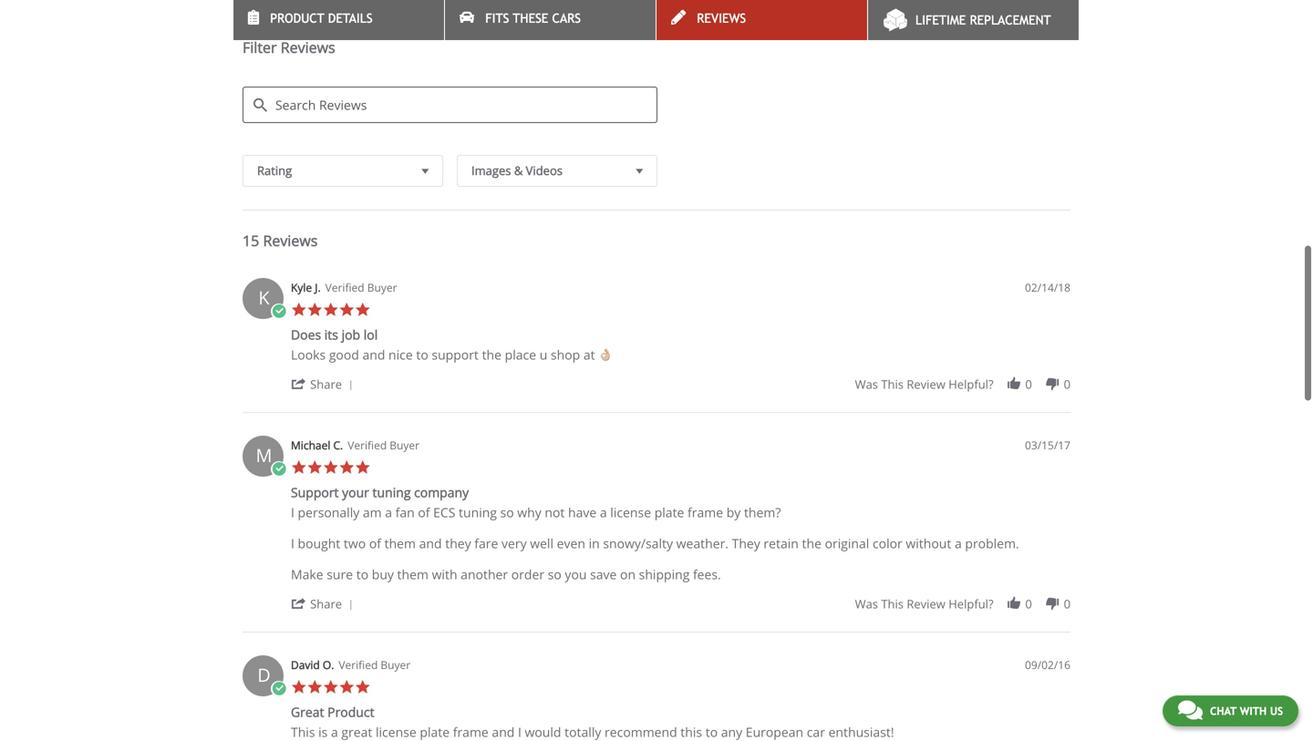 Task type: vqa. For each thing, say whether or not it's contained in the screenshot.
top the Verified Buyer heading
yes



Task type: describe. For each thing, give the bounding box(es) containing it.
they
[[732, 535, 761, 553]]

make sure to buy them with another order so you save on shipping fees.
[[291, 566, 722, 584]]

this
[[291, 724, 315, 742]]

1 vertical spatial to
[[356, 566, 369, 584]]

review date 03/15/17 element
[[1026, 438, 1071, 454]]

images
[[472, 163, 511, 179]]

group for k
[[855, 377, 1071, 393]]

i for i bought two of them and they fare very well even in snowy/salty weather. they retain the original color without a problem.
[[291, 535, 295, 553]]

chat with us link
[[1163, 696, 1299, 727]]

chat with us
[[1211, 705, 1284, 718]]

am
[[363, 504, 382, 522]]

another
[[461, 566, 508, 584]]

0 right vote up review by kyle j. on 14 feb 2018 "icon"
[[1026, 377, 1033, 393]]

verified for k
[[325, 280, 365, 295]]

you
[[565, 566, 587, 584]]

buyer for k
[[367, 280, 397, 295]]

1 vertical spatial with
[[1241, 705, 1268, 718]]

personally
[[298, 504, 360, 522]]

j.
[[315, 280, 321, 295]]

&
[[514, 163, 523, 179]]

02/14/18
[[1026, 280, 1071, 295]]

great product this is a great license plate frame and i would totally recommend this to any european car enthusiast!
[[291, 704, 895, 742]]

👌🏼
[[599, 346, 612, 364]]

company
[[414, 484, 469, 502]]

fits these cars link
[[445, 0, 656, 40]]

Search Reviews search field
[[243, 87, 658, 123]]

a right 'am'
[[385, 504, 392, 522]]

shipping
[[639, 566, 690, 584]]

star image down michael
[[307, 460, 323, 476]]

buy
[[372, 566, 394, 584]]

Rating Filter field
[[243, 155, 443, 187]]

rating
[[257, 163, 292, 179]]

1 horizontal spatial frame
[[688, 504, 724, 522]]

was this review helpful? for m
[[855, 596, 994, 613]]

car
[[807, 724, 826, 742]]

0 right vote up review by michael c. on 15 mar 2017 icon
[[1026, 596, 1033, 613]]

was for m
[[855, 596, 879, 613]]

even
[[557, 535, 586, 553]]

david o. verified buyer
[[291, 658, 411, 673]]

reviews link
[[657, 0, 868, 40]]

its
[[325, 326, 338, 344]]

with inside tab panel
[[432, 566, 458, 584]]

star image down c.
[[323, 460, 339, 476]]

chat
[[1211, 705, 1237, 718]]

product details
[[270, 11, 373, 26]]

circle checkmark image for d
[[271, 682, 287, 698]]

in
[[589, 535, 600, 553]]

sure
[[327, 566, 353, 584]]

nice
[[389, 346, 413, 364]]

buyer for d
[[381, 658, 411, 673]]

lol
[[364, 326, 378, 344]]

15
[[243, 231, 259, 251]]

star image down the david o. verified buyer at the left
[[355, 680, 371, 696]]

fan
[[396, 504, 415, 522]]

circle checkmark image for k
[[271, 304, 287, 320]]

without
[[906, 535, 952, 553]]

license inside great product this is a great license plate frame and i would totally recommend this to any european car enthusiast!
[[376, 724, 417, 742]]

job
[[342, 326, 361, 344]]

1 horizontal spatial the
[[803, 535, 822, 553]]

lifetime
[[916, 13, 967, 27]]

product details link
[[234, 0, 444, 40]]

down triangle image for images & videos
[[632, 162, 648, 180]]

very
[[502, 535, 527, 553]]

verified buyer heading for d
[[339, 658, 411, 674]]

david
[[291, 658, 320, 673]]

replacement
[[970, 13, 1052, 27]]

lifetime replacement link
[[869, 0, 1079, 40]]

was for k
[[855, 377, 879, 393]]

0 right vote down review by kyle j. on 14 feb 2018 image
[[1064, 377, 1071, 393]]

product inside product details link
[[270, 11, 325, 26]]

seperator image
[[346, 601, 357, 611]]

1 horizontal spatial plate
[[655, 504, 685, 522]]

a right have
[[600, 504, 607, 522]]

0 horizontal spatial of
[[369, 535, 381, 553]]

d
[[258, 663, 271, 688]]

your
[[342, 484, 369, 502]]

vote down review by kyle j. on 14 feb 2018 image
[[1045, 377, 1061, 393]]

not
[[545, 504, 565, 522]]

m
[[256, 443, 272, 468]]

filter reviews
[[243, 38, 335, 57]]

comments image
[[1179, 700, 1203, 722]]

us
[[1271, 705, 1284, 718]]

a right without
[[955, 535, 962, 553]]

share for k
[[310, 377, 342, 393]]

details
[[328, 11, 373, 26]]

plate inside great product this is a great license plate frame and i would totally recommend this to any european car enthusiast!
[[420, 724, 450, 742]]

fees.
[[693, 566, 722, 584]]

place
[[505, 346, 537, 364]]

images & videos
[[472, 163, 563, 179]]

product inside great product this is a great license plate frame and i would totally recommend this to any european car enthusiast!
[[328, 704, 375, 721]]

review for k
[[907, 377, 946, 393]]

tab panel containing k
[[234, 269, 1080, 742]]

i bought two of them and they fare very well even in snowy/salty weather. they retain the original color without a problem.
[[291, 535, 1020, 553]]

looks
[[291, 346, 326, 364]]

share button for k
[[291, 376, 360, 393]]

c.
[[333, 438, 343, 453]]

0 vertical spatial reviews
[[697, 11, 747, 26]]

verified buyer heading for k
[[325, 280, 397, 296]]

to inside does its job lol looks good and nice to support the place u shop at 👌🏼
[[416, 346, 429, 364]]

share button for m
[[291, 596, 360, 613]]

this for m
[[882, 596, 904, 613]]

vote up review by michael c. on 15 mar 2017 image
[[1007, 596, 1023, 612]]

at
[[584, 346, 595, 364]]

so for order
[[548, 566, 562, 584]]

these
[[513, 11, 549, 26]]

magnifying glass image
[[254, 99, 267, 112]]

fits these cars
[[486, 11, 581, 26]]

star image down j.
[[307, 302, 323, 318]]

the inside does its job lol looks good and nice to support the place u shop at 👌🏼
[[482, 346, 502, 364]]

they
[[445, 535, 471, 553]]

and inside great product this is a great license plate frame and i would totally recommend this to any european car enthusiast!
[[492, 724, 515, 742]]

reviews for filter reviews
[[281, 38, 335, 57]]

would
[[525, 724, 562, 742]]

tuning inside heading
[[373, 484, 411, 502]]



Task type: locate. For each thing, give the bounding box(es) containing it.
on
[[620, 566, 636, 584]]

0 vertical spatial plate
[[655, 504, 685, 522]]

star image up "lol"
[[355, 302, 371, 318]]

original
[[825, 535, 870, 553]]

2 helpful? from the top
[[949, 596, 994, 613]]

this inside great product this is a great license plate frame and i would totally recommend this to any european car enthusiast!
[[681, 724, 703, 742]]

1 horizontal spatial license
[[611, 504, 652, 522]]

2 vertical spatial buyer
[[381, 658, 411, 673]]

helpful? for m
[[949, 596, 994, 613]]

down triangle image inside images & videos filter field
[[632, 162, 648, 180]]

fare
[[475, 535, 499, 553]]

share button down looks
[[291, 376, 360, 393]]

0 vertical spatial to
[[416, 346, 429, 364]]

1 vertical spatial so
[[548, 566, 562, 584]]

0 horizontal spatial to
[[356, 566, 369, 584]]

1 vertical spatial plate
[[420, 724, 450, 742]]

2 vertical spatial verified
[[339, 658, 378, 673]]

1 vertical spatial helpful?
[[949, 596, 994, 613]]

share image
[[291, 377, 307, 393]]

review date 02/14/18 element
[[1026, 280, 1071, 296]]

2 share from the top
[[310, 596, 342, 613]]

snowy/salty
[[603, 535, 673, 553]]

does its job lol heading
[[291, 326, 378, 347]]

and left 'they'
[[419, 535, 442, 553]]

verified right j.
[[325, 280, 365, 295]]

order
[[512, 566, 545, 584]]

1 horizontal spatial and
[[419, 535, 442, 553]]

0 vertical spatial them
[[385, 535, 416, 553]]

star image down kyle at the top left
[[291, 302, 307, 318]]

cars
[[553, 11, 581, 26]]

weather.
[[677, 535, 729, 553]]

so left why
[[501, 504, 514, 522]]

2 vertical spatial verified buyer heading
[[339, 658, 411, 674]]

2 was this review helpful? from the top
[[855, 596, 994, 613]]

1 vertical spatial share button
[[291, 596, 360, 613]]

1 vertical spatial was
[[855, 596, 879, 613]]

filter
[[243, 38, 277, 57]]

helpful? left vote up review by kyle j. on 14 feb 2018 "icon"
[[949, 377, 994, 393]]

0 vertical spatial share
[[310, 377, 342, 393]]

buyer
[[367, 280, 397, 295], [390, 438, 420, 453], [381, 658, 411, 673]]

so left the you
[[548, 566, 562, 584]]

color
[[873, 535, 903, 553]]

0 vertical spatial circle checkmark image
[[271, 304, 287, 320]]

circle checkmark image right d at left
[[271, 682, 287, 698]]

2 horizontal spatial and
[[492, 724, 515, 742]]

review date 09/02/16 element
[[1026, 658, 1071, 674]]

1 vertical spatial was this review helpful?
[[855, 596, 994, 613]]

star image down michael c. verified buyer
[[355, 460, 371, 476]]

review for m
[[907, 596, 946, 613]]

0 horizontal spatial so
[[501, 504, 514, 522]]

1 vertical spatial of
[[369, 535, 381, 553]]

i inside great product this is a great license plate frame and i would totally recommend this to any european car enthusiast!
[[518, 724, 522, 742]]

license right great
[[376, 724, 417, 742]]

kyle
[[291, 280, 312, 295]]

totally
[[565, 724, 602, 742]]

i down support
[[291, 504, 295, 522]]

down triangle image inside the rating 'field'
[[417, 162, 433, 180]]

i personally am a fan of ecs tuning so why not have a license plate frame by them?
[[291, 504, 781, 522]]

star image
[[291, 302, 307, 318], [307, 302, 323, 318], [355, 302, 371, 318], [291, 460, 307, 476], [307, 460, 323, 476], [323, 460, 339, 476], [355, 460, 371, 476], [355, 680, 371, 696]]

k
[[259, 285, 270, 310]]

plate up 'i bought two of them and they fare very well even in snowy/salty weather. they retain the original color without a problem.'
[[655, 504, 685, 522]]

them for of
[[385, 535, 416, 553]]

0 vertical spatial this
[[882, 377, 904, 393]]

i left the bought
[[291, 535, 295, 553]]

share left seperator icon
[[310, 596, 342, 613]]

of
[[418, 504, 430, 522], [369, 535, 381, 553]]

1 group from the top
[[855, 377, 1071, 393]]

1 horizontal spatial so
[[548, 566, 562, 584]]

circle checkmark image
[[271, 462, 287, 478]]

support your tuning company
[[291, 484, 469, 502]]

2 review from the top
[[907, 596, 946, 613]]

verified buyer heading right j.
[[325, 280, 397, 296]]

them for buy
[[397, 566, 429, 584]]

i left would
[[518, 724, 522, 742]]

1 vertical spatial them
[[397, 566, 429, 584]]

share left seperator image
[[310, 377, 342, 393]]

2 vertical spatial to
[[706, 724, 718, 742]]

license
[[611, 504, 652, 522], [376, 724, 417, 742]]

bought
[[298, 535, 341, 553]]

1 share from the top
[[310, 377, 342, 393]]

2 share button from the top
[[291, 596, 360, 613]]

to left any
[[706, 724, 718, 742]]

great
[[291, 704, 324, 721]]

2 circle checkmark image from the top
[[271, 682, 287, 698]]

0 right vote down review by michael c. on 15 mar 2017 image
[[1064, 596, 1071, 613]]

vote up review by kyle j. on 14 feb 2018 image
[[1007, 377, 1023, 393]]

2 down triangle image from the left
[[632, 162, 648, 180]]

0 vertical spatial of
[[418, 504, 430, 522]]

so for tuning
[[501, 504, 514, 522]]

plate
[[655, 504, 685, 522], [420, 724, 450, 742]]

review
[[907, 377, 946, 393], [907, 596, 946, 613]]

kyle j. verified buyer
[[291, 280, 397, 295]]

0 vertical spatial helpful?
[[949, 377, 994, 393]]

circle checkmark image right k
[[271, 304, 287, 320]]

tab panel
[[234, 269, 1080, 742]]

good
[[329, 346, 359, 364]]

share image
[[291, 596, 307, 612]]

them right the buy at bottom left
[[397, 566, 429, 584]]

1 vertical spatial reviews
[[281, 38, 335, 57]]

0 vertical spatial frame
[[688, 504, 724, 522]]

helpful? for k
[[949, 377, 994, 393]]

tuning
[[373, 484, 411, 502], [459, 504, 497, 522]]

verified
[[325, 280, 365, 295], [348, 438, 387, 453], [339, 658, 378, 673]]

1 horizontal spatial product
[[328, 704, 375, 721]]

was this review helpful? left vote up review by kyle j. on 14 feb 2018 "icon"
[[855, 377, 994, 393]]

does its job lol looks good and nice to support the place u shop at 👌🏼
[[291, 326, 612, 364]]

circle checkmark image
[[271, 304, 287, 320], [271, 682, 287, 698]]

helpful? left vote up review by michael c. on 15 mar 2017 icon
[[949, 596, 994, 613]]

product up great
[[328, 704, 375, 721]]

i
[[291, 504, 295, 522], [291, 535, 295, 553], [518, 724, 522, 742]]

1 vertical spatial verified buyer heading
[[348, 438, 420, 454]]

fits
[[486, 11, 509, 26]]

make
[[291, 566, 324, 584]]

frame inside great product this is a great license plate frame and i would totally recommend this to any european car enthusiast!
[[453, 724, 489, 742]]

group for m
[[855, 596, 1071, 613]]

with left us
[[1241, 705, 1268, 718]]

is
[[319, 724, 328, 742]]

0 vertical spatial so
[[501, 504, 514, 522]]

them down fan
[[385, 535, 416, 553]]

to right nice
[[416, 346, 429, 364]]

reviews inside heading
[[281, 38, 335, 57]]

was this review helpful? down without
[[855, 596, 994, 613]]

0 vertical spatial verified buyer heading
[[325, 280, 397, 296]]

1 vertical spatial review
[[907, 596, 946, 613]]

two
[[344, 535, 366, 553]]

share button down sure
[[291, 596, 360, 613]]

with down 'they'
[[432, 566, 458, 584]]

0 vertical spatial the
[[482, 346, 502, 364]]

0 horizontal spatial the
[[482, 346, 502, 364]]

0
[[1026, 377, 1033, 393], [1064, 377, 1071, 393], [1026, 596, 1033, 613], [1064, 596, 1071, 613]]

of right two
[[369, 535, 381, 553]]

0 horizontal spatial plate
[[420, 724, 450, 742]]

0 horizontal spatial down triangle image
[[417, 162, 433, 180]]

to inside great product this is a great license plate frame and i would totally recommend this to any european car enthusiast!
[[706, 724, 718, 742]]

product up filter reviews
[[270, 11, 325, 26]]

and
[[363, 346, 385, 364], [419, 535, 442, 553], [492, 724, 515, 742]]

0 vertical spatial share button
[[291, 376, 360, 393]]

with
[[432, 566, 458, 584], [1241, 705, 1268, 718]]

i for i personally am a fan of ecs tuning so why not have a license plate frame by them?
[[291, 504, 295, 522]]

2 vertical spatial reviews
[[263, 231, 318, 251]]

recommend
[[605, 724, 678, 742]]

the left place
[[482, 346, 502, 364]]

reviews right 15
[[263, 231, 318, 251]]

enthusiast!
[[829, 724, 895, 742]]

verified right c.
[[348, 438, 387, 453]]

0 horizontal spatial license
[[376, 724, 417, 742]]

down triangle image
[[417, 162, 433, 180], [632, 162, 648, 180]]

tuning up fan
[[373, 484, 411, 502]]

1 vertical spatial this
[[882, 596, 904, 613]]

michael c. verified buyer
[[291, 438, 420, 453]]

star image right circle checkmark image
[[291, 460, 307, 476]]

0 vertical spatial was this review helpful?
[[855, 377, 994, 393]]

shop
[[551, 346, 580, 364]]

0 vertical spatial product
[[270, 11, 325, 26]]

0 horizontal spatial frame
[[453, 724, 489, 742]]

0 horizontal spatial and
[[363, 346, 385, 364]]

review down without
[[907, 596, 946, 613]]

verified buyer heading right c.
[[348, 438, 420, 454]]

1 vertical spatial verified
[[348, 438, 387, 453]]

1 horizontal spatial tuning
[[459, 504, 497, 522]]

lifetime replacement
[[916, 13, 1052, 27]]

does
[[291, 326, 321, 344]]

1 was from the top
[[855, 377, 879, 393]]

0 vertical spatial group
[[855, 377, 1071, 393]]

michael
[[291, 438, 331, 453]]

buyer up "lol"
[[367, 280, 397, 295]]

was
[[855, 377, 879, 393], [855, 596, 879, 613]]

seperator image
[[346, 381, 357, 392]]

1 horizontal spatial to
[[416, 346, 429, 364]]

verified buyer heading for m
[[348, 438, 420, 454]]

them
[[385, 535, 416, 553], [397, 566, 429, 584]]

1 vertical spatial tuning
[[459, 504, 497, 522]]

by
[[727, 504, 741, 522]]

and inside does its job lol looks good and nice to support the place u shop at 👌🏼
[[363, 346, 385, 364]]

reviews for 15 reviews
[[263, 231, 318, 251]]

them?
[[745, 504, 781, 522]]

this for k
[[882, 377, 904, 393]]

verified buyer heading
[[325, 280, 397, 296], [348, 438, 420, 454], [339, 658, 411, 674]]

tuning up the fare
[[459, 504, 497, 522]]

0 vertical spatial verified
[[325, 280, 365, 295]]

1 vertical spatial group
[[855, 596, 1071, 613]]

0 vertical spatial with
[[432, 566, 458, 584]]

1 horizontal spatial of
[[418, 504, 430, 522]]

buyer right the o.
[[381, 658, 411, 673]]

1 helpful? from the top
[[949, 377, 994, 393]]

support
[[432, 346, 479, 364]]

1 down triangle image from the left
[[417, 162, 433, 180]]

0 vertical spatial review
[[907, 377, 946, 393]]

1 vertical spatial i
[[291, 535, 295, 553]]

2 horizontal spatial to
[[706, 724, 718, 742]]

1 vertical spatial share
[[310, 596, 342, 613]]

european
[[746, 724, 804, 742]]

1 vertical spatial and
[[419, 535, 442, 553]]

a inside great product this is a great license plate frame and i would totally recommend this to any european car enthusiast!
[[331, 724, 338, 742]]

the right retain
[[803, 535, 822, 553]]

0 vertical spatial license
[[611, 504, 652, 522]]

reviews down product details
[[281, 38, 335, 57]]

buyer up support your tuning company
[[390, 438, 420, 453]]

license up snowy/salty
[[611, 504, 652, 522]]

o.
[[323, 658, 334, 673]]

great product heading
[[291, 704, 375, 725]]

2 vertical spatial i
[[518, 724, 522, 742]]

1 vertical spatial buyer
[[390, 438, 420, 453]]

1 horizontal spatial down triangle image
[[632, 162, 648, 180]]

great
[[342, 724, 373, 742]]

verified for d
[[339, 658, 378, 673]]

to
[[416, 346, 429, 364], [356, 566, 369, 584], [706, 724, 718, 742]]

and left would
[[492, 724, 515, 742]]

plate right great
[[420, 724, 450, 742]]

frame left would
[[453, 724, 489, 742]]

09/02/16
[[1026, 658, 1071, 673]]

was this review helpful?
[[855, 377, 994, 393], [855, 596, 994, 613]]

1 vertical spatial frame
[[453, 724, 489, 742]]

review left vote up review by kyle j. on 14 feb 2018 "icon"
[[907, 377, 946, 393]]

and down "lol"
[[363, 346, 385, 364]]

down triangle image for rating
[[417, 162, 433, 180]]

2 was from the top
[[855, 596, 879, 613]]

0 horizontal spatial product
[[270, 11, 325, 26]]

to left the buy at bottom left
[[356, 566, 369, 584]]

1 vertical spatial license
[[376, 724, 417, 742]]

frame left by
[[688, 504, 724, 522]]

1 circle checkmark image from the top
[[271, 304, 287, 320]]

share for m
[[310, 596, 342, 613]]

star image
[[323, 302, 339, 318], [339, 302, 355, 318], [339, 460, 355, 476], [291, 680, 307, 696], [307, 680, 323, 696], [323, 680, 339, 696], [339, 680, 355, 696]]

1 was this review helpful? from the top
[[855, 377, 994, 393]]

verified buyer heading right the o.
[[339, 658, 411, 674]]

support
[[291, 484, 339, 502]]

2 group from the top
[[855, 596, 1071, 613]]

a right is
[[331, 724, 338, 742]]

filter reviews heading
[[243, 38, 1071, 73]]

1 vertical spatial circle checkmark image
[[271, 682, 287, 698]]

save
[[590, 566, 617, 584]]

0 vertical spatial was
[[855, 377, 879, 393]]

2 vertical spatial and
[[492, 724, 515, 742]]

0 vertical spatial buyer
[[367, 280, 397, 295]]

of right fan
[[418, 504, 430, 522]]

vote down review by michael c. on 15 mar 2017 image
[[1045, 596, 1061, 612]]

1 horizontal spatial with
[[1241, 705, 1268, 718]]

have
[[568, 504, 597, 522]]

1 vertical spatial the
[[803, 535, 822, 553]]

0 vertical spatial and
[[363, 346, 385, 364]]

Images & Videos Filter field
[[457, 155, 658, 187]]

1 vertical spatial product
[[328, 704, 375, 721]]

support your tuning company heading
[[291, 484, 469, 505]]

1 review from the top
[[907, 377, 946, 393]]

2 vertical spatial this
[[681, 724, 703, 742]]

retain
[[764, 535, 799, 553]]

well
[[530, 535, 554, 553]]

0 vertical spatial tuning
[[373, 484, 411, 502]]

03/15/17
[[1026, 438, 1071, 453]]

group
[[855, 377, 1071, 393], [855, 596, 1071, 613]]

share button
[[291, 376, 360, 393], [291, 596, 360, 613]]

verified right the o.
[[339, 658, 378, 673]]

buyer for m
[[390, 438, 420, 453]]

why
[[518, 504, 542, 522]]

0 vertical spatial i
[[291, 504, 295, 522]]

videos
[[526, 163, 563, 179]]

reviews up filter reviews heading on the top of the page
[[697, 11, 747, 26]]

0 horizontal spatial tuning
[[373, 484, 411, 502]]

1 share button from the top
[[291, 376, 360, 393]]

0 horizontal spatial with
[[432, 566, 458, 584]]

was this review helpful? for k
[[855, 377, 994, 393]]

verified for m
[[348, 438, 387, 453]]



